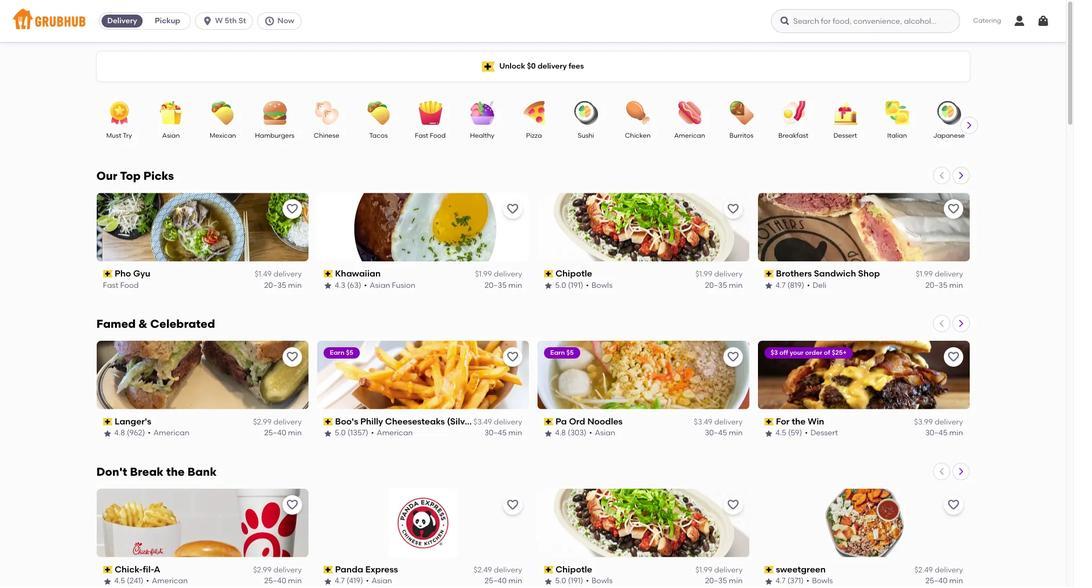 Task type: locate. For each thing, give the bounding box(es) containing it.
• for the "khawaiian logo" on the top of page
[[364, 281, 367, 290]]

$3.99
[[914, 418, 933, 427]]

1 vertical spatial food
[[120, 281, 139, 290]]

sweetgreen
[[776, 564, 826, 575]]

3 30–45 min from the left
[[925, 429, 963, 438]]

3 caret left icon image from the top
[[937, 467, 946, 476]]

asian image
[[152, 101, 190, 125]]

0 vertical spatial 5.0
[[555, 281, 566, 290]]

$2.49
[[474, 566, 492, 575], [914, 566, 933, 575]]

1 horizontal spatial 30–45 min
[[705, 429, 743, 438]]

top
[[120, 169, 141, 183]]

sushi
[[578, 132, 594, 139]]

khawaiian logo image
[[317, 193, 529, 261]]

earn
[[330, 349, 344, 357], [550, 349, 565, 357]]

food down fast food image
[[430, 132, 446, 139]]

•
[[364, 281, 367, 290], [586, 281, 589, 290], [807, 281, 810, 290], [148, 429, 151, 438], [371, 429, 374, 438], [589, 429, 592, 438], [805, 429, 808, 438], [146, 577, 149, 586], [366, 577, 369, 586], [586, 577, 589, 586], [806, 577, 809, 586]]

1 vertical spatial $2.99 delivery
[[253, 566, 302, 575]]

fast food down fast food image
[[415, 132, 446, 139]]

asian down express
[[372, 577, 392, 586]]

4.8 down 'pa'
[[555, 429, 566, 438]]

$3.49
[[473, 418, 492, 427], [694, 418, 712, 427]]

min for chipotle logo related to don't break the bank
[[729, 577, 743, 586]]

0 horizontal spatial earn $5
[[330, 349, 353, 357]]

1 30–45 min from the left
[[484, 429, 522, 438]]

0 horizontal spatial the
[[166, 465, 185, 479]]

2 earn $5 from the left
[[550, 349, 574, 357]]

$1.99 for brothers sandwich shop subscription pass image
[[916, 270, 933, 279]]

dessert down dessert image
[[833, 132, 857, 139]]

fast
[[415, 132, 428, 139], [103, 281, 118, 290]]

$1.99 delivery for the "khawaiian logo" on the top of page
[[475, 270, 522, 279]]

• american down a
[[146, 577, 188, 586]]

fast down "pho"
[[103, 281, 118, 290]]

20–35 for the "khawaiian logo" on the top of page
[[485, 281, 507, 290]]

star icon image for brothers sandwich shop logo
[[764, 281, 773, 290]]

american image
[[671, 101, 709, 125]]

the up (59)
[[792, 416, 806, 427]]

• for sweetgreen logo
[[806, 577, 809, 586]]

chicken image
[[619, 101, 657, 125]]

1 vertical spatial fast food
[[103, 281, 139, 290]]

$3 off your order of $25+
[[771, 349, 847, 357]]

2 caret left icon image from the top
[[937, 319, 946, 328]]

asian for panda express
[[372, 577, 392, 586]]

italian image
[[878, 101, 916, 125]]

5.0 (191) for our top picks
[[555, 281, 583, 290]]

30–45
[[484, 429, 507, 438], [705, 429, 727, 438], [925, 429, 947, 438]]

20–35
[[264, 281, 286, 290], [485, 281, 507, 290], [705, 281, 727, 290], [925, 281, 947, 290], [705, 577, 727, 586]]

1 horizontal spatial $5
[[566, 349, 574, 357]]

subscription pass image
[[103, 270, 112, 278], [544, 270, 553, 278], [544, 418, 553, 426], [323, 566, 333, 574]]

fast food down "pho"
[[103, 281, 139, 290]]

1 $3.49 delivery from the left
[[473, 418, 522, 427]]

1 $2.49 delivery from the left
[[474, 566, 522, 575]]

1 30–45 from the left
[[484, 429, 507, 438]]

subscription pass image for chick-fil-a
[[103, 566, 112, 574]]

1 vertical spatial fast
[[103, 281, 118, 290]]

1 (191) from the top
[[568, 281, 583, 290]]

1 $2.99 from the top
[[253, 418, 272, 427]]

2 horizontal spatial 30–45 min
[[925, 429, 963, 438]]

2 chipotle from the top
[[555, 564, 592, 575]]

pizza image
[[515, 101, 553, 125]]

a
[[154, 564, 160, 575]]

chipotle logo image for don't break the bank
[[537, 489, 749, 557]]

• for panda express logo
[[366, 577, 369, 586]]

0 horizontal spatial $2.49 delivery
[[474, 566, 522, 575]]

25–40 min
[[264, 429, 302, 438], [264, 577, 302, 586], [485, 577, 522, 586], [925, 577, 963, 586]]

$3.49 for pa ord noodles
[[694, 418, 712, 427]]

(59)
[[788, 429, 802, 438]]

$5
[[346, 349, 353, 357], [566, 349, 574, 357]]

2 horizontal spatial svg image
[[780, 16, 791, 26]]

1 horizontal spatial • asian
[[589, 429, 615, 438]]

dessert
[[833, 132, 857, 139], [811, 429, 838, 438]]

3 svg image from the left
[[780, 16, 791, 26]]

0 vertical spatial caret left icon image
[[937, 171, 946, 180]]

chinese
[[314, 132, 339, 139]]

svg image inside w 5th st button
[[202, 16, 213, 26]]

1 horizontal spatial $3.49 delivery
[[694, 418, 743, 427]]

panda express logo image
[[388, 489, 457, 557]]

1 vertical spatial chipotle logo image
[[537, 489, 749, 557]]

0 horizontal spatial $5
[[346, 349, 353, 357]]

0 horizontal spatial svg image
[[1013, 15, 1026, 28]]

1 vertical spatial 5.0 (191)
[[555, 577, 583, 586]]

• for langer's logo
[[148, 429, 151, 438]]

1 4.8 from the left
[[114, 429, 125, 438]]

caret right icon image for famed & celebrated
[[957, 319, 965, 328]]

1 $3.49 from the left
[[473, 418, 492, 427]]

caret right icon image for our top picks
[[957, 171, 965, 180]]

american down a
[[152, 577, 188, 586]]

2 svg image from the left
[[1037, 15, 1050, 28]]

25–40 for langer's
[[264, 429, 286, 438]]

1 vertical spatial chipotle
[[555, 564, 592, 575]]

$2.49 delivery for panda express
[[474, 566, 522, 575]]

0 vertical spatial dessert
[[833, 132, 857, 139]]

4.8 left (962)
[[114, 429, 125, 438]]

0 vertical spatial $2.99
[[253, 418, 272, 427]]

1 earn from the left
[[330, 349, 344, 357]]

1 svg image from the left
[[202, 16, 213, 26]]

1 horizontal spatial fast
[[415, 132, 428, 139]]

star icon image for the "khawaiian logo" on the top of page
[[323, 281, 332, 290]]

1 horizontal spatial 30–45
[[705, 429, 727, 438]]

2 $5 from the left
[[566, 349, 574, 357]]

$1.99 delivery for brothers sandwich shop logo
[[916, 270, 963, 279]]

0 vertical spatial food
[[430, 132, 446, 139]]

4.5 for chick-fil-a
[[114, 577, 125, 586]]

$1.99 delivery for chipotle logo related to our top picks
[[695, 270, 743, 279]]

star icon image for chick-fil-a logo on the left
[[103, 577, 112, 586]]

of
[[824, 349, 830, 357]]

2 chipotle logo image from the top
[[537, 489, 749, 557]]

4.7 (819)
[[776, 281, 804, 290]]

bowls
[[592, 281, 613, 290], [592, 577, 613, 586], [812, 577, 833, 586]]

for the win
[[776, 416, 824, 427]]

1 horizontal spatial svg image
[[264, 16, 275, 26]]

0 vertical spatial fast
[[415, 132, 428, 139]]

2 (191) from the top
[[568, 577, 583, 586]]

0 vertical spatial (191)
[[568, 281, 583, 290]]

pho gyu logo image
[[96, 193, 308, 261]]

1 earn $5 from the left
[[330, 349, 353, 357]]

(819)
[[787, 281, 804, 290]]

0 horizontal spatial svg image
[[202, 16, 213, 26]]

asian for khawaiian
[[370, 281, 390, 290]]

• for 'for the win logo'
[[805, 429, 808, 438]]

4.5 down for
[[776, 429, 786, 438]]

caret left icon image for don't break the bank
[[937, 467, 946, 476]]

4.7 (371)
[[776, 577, 804, 586]]

panda express
[[335, 564, 398, 575]]

asian left fusion
[[370, 281, 390, 290]]

main navigation navigation
[[0, 0, 1066, 42]]

2 4.8 from the left
[[555, 429, 566, 438]]

chinese image
[[308, 101, 346, 125]]

earn for boo's philly cheesesteaks (silverlake)
[[330, 349, 344, 357]]

0 horizontal spatial $3.49
[[473, 418, 492, 427]]

(191) for our top picks
[[568, 281, 583, 290]]

delivery for panda express logo
[[494, 566, 522, 575]]

khawaiian
[[335, 269, 381, 279]]

4.7
[[776, 281, 786, 290], [335, 577, 345, 586], [776, 577, 786, 586]]

0 horizontal spatial 30–45 min
[[484, 429, 522, 438]]

must try image
[[100, 101, 138, 125]]

• for boo's philly cheesesteaks (silverlake) logo
[[371, 429, 374, 438]]

subscription pass image
[[323, 270, 333, 278], [764, 270, 774, 278], [103, 418, 112, 426], [323, 418, 333, 426], [764, 418, 774, 426], [103, 566, 112, 574], [544, 566, 553, 574], [764, 566, 774, 574]]

food down pho gyu
[[120, 281, 139, 290]]

$2.99 delivery for don't break the bank
[[253, 566, 302, 575]]

min for boo's philly cheesesteaks (silverlake) logo
[[508, 429, 522, 438]]

0 horizontal spatial 4.8
[[114, 429, 125, 438]]

2 $2.49 from the left
[[914, 566, 933, 575]]

2 30–45 from the left
[[705, 429, 727, 438]]

1 vertical spatial $2.99
[[253, 566, 272, 575]]

0 vertical spatial $2.99 delivery
[[253, 418, 302, 427]]

chipotle logo image
[[537, 193, 749, 261], [537, 489, 749, 557]]

1 horizontal spatial earn
[[550, 349, 565, 357]]

$0
[[527, 62, 536, 71]]

1 vertical spatial (191)
[[568, 577, 583, 586]]

1 horizontal spatial 4.5
[[776, 429, 786, 438]]

• asian fusion
[[364, 281, 415, 290]]

4.7 for our top picks
[[776, 281, 786, 290]]

svg image
[[202, 16, 213, 26], [264, 16, 275, 26], [780, 16, 791, 26]]

svg image
[[1013, 15, 1026, 28], [1037, 15, 1050, 28]]

caret right icon image
[[965, 121, 973, 130], [957, 171, 965, 180], [957, 319, 965, 328], [957, 467, 965, 476]]

4.5 down "chick-"
[[114, 577, 125, 586]]

hamburgers
[[255, 132, 294, 139]]

4.7 left "(819)" in the right of the page
[[776, 281, 786, 290]]

0 horizontal spatial $3.49 delivery
[[473, 418, 522, 427]]

chipotle
[[555, 269, 592, 279], [555, 564, 592, 575]]

1 5.0 (191) from the top
[[555, 281, 583, 290]]

2 $2.49 delivery from the left
[[914, 566, 963, 575]]

4.5 (59)
[[776, 429, 802, 438]]

langer's logo image
[[96, 341, 308, 409]]

svg image for now
[[264, 16, 275, 26]]

2 $3.49 from the left
[[694, 418, 712, 427]]

mexican
[[210, 132, 236, 139]]

grubhub plus flag logo image
[[482, 61, 495, 72]]

chipotle logo image for our top picks
[[537, 193, 749, 261]]

bowls for our top picks
[[592, 281, 613, 290]]

0 horizontal spatial $2.49
[[474, 566, 492, 575]]

american for boo's philly cheesesteaks (silverlake)
[[377, 429, 413, 438]]

0 horizontal spatial food
[[120, 281, 139, 290]]

earn for pa ord noodles
[[550, 349, 565, 357]]

4.8
[[114, 429, 125, 438], [555, 429, 566, 438]]

(191) for don't break the bank
[[568, 577, 583, 586]]

min for sweetgreen logo
[[949, 577, 963, 586]]

brothers sandwich shop logo image
[[758, 193, 970, 261]]

fast down fast food image
[[415, 132, 428, 139]]

sweetgreen logo image
[[758, 489, 970, 557]]

star icon image
[[323, 281, 332, 290], [544, 281, 552, 290], [764, 281, 773, 290], [103, 429, 112, 438], [323, 429, 332, 438], [544, 429, 552, 438], [764, 429, 773, 438], [103, 577, 112, 586], [323, 577, 332, 586], [544, 577, 552, 586], [764, 577, 773, 586]]

1 horizontal spatial the
[[792, 416, 806, 427]]

1 $2.49 from the left
[[474, 566, 492, 575]]

1 horizontal spatial $3.49
[[694, 418, 712, 427]]

fees
[[569, 62, 584, 71]]

earn $5
[[330, 349, 353, 357], [550, 349, 574, 357]]

• bowls for don't break the bank
[[586, 577, 613, 586]]

boo's philly cheesesteaks (silverlake)
[[335, 416, 494, 427]]

1 horizontal spatial 4.8
[[555, 429, 566, 438]]

$3.49 for boo's philly cheesesteaks (silverlake)
[[473, 418, 492, 427]]

(silverlake)
[[447, 416, 494, 427]]

25–40 min for chick-fil-a
[[264, 577, 302, 586]]

w 5th st button
[[195, 12, 257, 30]]

• american right (962)
[[148, 429, 189, 438]]

svg image inside now button
[[264, 16, 275, 26]]

• asian
[[589, 429, 615, 438], [366, 577, 392, 586]]

1 caret left icon image from the top
[[937, 171, 946, 180]]

caret left icon image
[[937, 171, 946, 180], [937, 319, 946, 328], [937, 467, 946, 476]]

4.5
[[776, 429, 786, 438], [114, 577, 125, 586]]

save this restaurant image for panda express
[[506, 499, 519, 512]]

min for chick-fil-a logo on the left
[[288, 577, 302, 586]]

3 30–45 from the left
[[925, 429, 947, 438]]

2 vertical spatial caret left icon image
[[937, 467, 946, 476]]

20–35 for brothers sandwich shop logo
[[925, 281, 947, 290]]

(191)
[[568, 281, 583, 290], [568, 577, 583, 586]]

$2.99
[[253, 418, 272, 427], [253, 566, 272, 575]]

• american
[[148, 429, 189, 438], [371, 429, 413, 438], [146, 577, 188, 586]]

save this restaurant image
[[506, 203, 519, 216], [947, 203, 960, 216], [506, 351, 519, 364], [726, 351, 739, 364], [947, 351, 960, 364], [286, 499, 298, 512], [726, 499, 739, 512]]

0 vertical spatial chipotle
[[555, 269, 592, 279]]

1 $5 from the left
[[346, 349, 353, 357]]

1 horizontal spatial earn $5
[[550, 349, 574, 357]]

5.0 for our top picks
[[555, 281, 566, 290]]

fast food
[[415, 132, 446, 139], [103, 281, 139, 290]]

0 vertical spatial the
[[792, 416, 806, 427]]

2 $2.99 delivery from the top
[[253, 566, 302, 575]]

noodles
[[587, 416, 623, 427]]

4.7 left "(371)"
[[776, 577, 786, 586]]

asian down noodles
[[595, 429, 615, 438]]

5.0 (191) for don't break the bank
[[555, 577, 583, 586]]

american down american image
[[674, 132, 705, 139]]

chipotle for our top picks
[[555, 269, 592, 279]]

caret left icon image for famed & celebrated
[[937, 319, 946, 328]]

earn $5 for pa
[[550, 349, 574, 357]]

2 horizontal spatial 30–45
[[925, 429, 947, 438]]

2 30–45 min from the left
[[705, 429, 743, 438]]

0 vertical spatial fast food
[[415, 132, 446, 139]]

30–45 for for the win
[[925, 429, 947, 438]]

pa ord noodles logo image
[[537, 341, 749, 409]]

2 5.0 (191) from the top
[[555, 577, 583, 586]]

1 horizontal spatial $2.49 delivery
[[914, 566, 963, 575]]

$1.99
[[475, 270, 492, 279], [695, 270, 712, 279], [916, 270, 933, 279], [695, 566, 712, 575]]

1 vertical spatial caret left icon image
[[937, 319, 946, 328]]

star icon image for boo's philly cheesesteaks (silverlake) logo
[[323, 429, 332, 438]]

delivery for langer's logo
[[273, 418, 302, 427]]

pizza
[[526, 132, 542, 139]]

2 $2.99 from the top
[[253, 566, 272, 575]]

2 svg image from the left
[[264, 16, 275, 26]]

(241)
[[127, 577, 143, 586]]

0 horizontal spatial 4.5
[[114, 577, 125, 586]]

1 horizontal spatial $2.49
[[914, 566, 933, 575]]

2 earn from the left
[[550, 349, 565, 357]]

save this restaurant image for langer's
[[286, 351, 298, 364]]

chick-
[[115, 564, 143, 575]]

subscription pass image for pho gyu
[[103, 270, 112, 278]]

1 horizontal spatial svg image
[[1037, 15, 1050, 28]]

1 vertical spatial • asian
[[366, 577, 392, 586]]

dessert down win
[[811, 429, 838, 438]]

must
[[106, 132, 121, 139]]

2 vertical spatial 5.0
[[555, 577, 566, 586]]

save this restaurant image
[[286, 203, 298, 216], [726, 203, 739, 216], [286, 351, 298, 364], [506, 499, 519, 512], [947, 499, 960, 512]]

• asian down express
[[366, 577, 392, 586]]

• deli
[[807, 281, 826, 290]]

w 5th st
[[215, 16, 246, 25]]

1 $2.99 delivery from the top
[[253, 418, 302, 427]]

1 svg image from the left
[[1013, 15, 1026, 28]]

the
[[792, 416, 806, 427], [166, 465, 185, 479]]

2 $3.49 delivery from the left
[[694, 418, 743, 427]]

0 horizontal spatial 30–45
[[484, 429, 507, 438]]

1 chipotle logo image from the top
[[537, 193, 749, 261]]

american down "boo's philly cheesesteaks (silverlake)"
[[377, 429, 413, 438]]

4.7 down panda in the bottom left of the page
[[335, 577, 345, 586]]

the left bank
[[166, 465, 185, 479]]

subscription pass image for sweetgreen
[[764, 566, 774, 574]]

delivery for the pho gyu logo
[[273, 270, 302, 279]]

0 vertical spatial • asian
[[589, 429, 615, 438]]

$3.49 delivery
[[473, 418, 522, 427], [694, 418, 743, 427]]

25–40
[[264, 429, 286, 438], [264, 577, 286, 586], [485, 577, 507, 586], [925, 577, 947, 586]]

0 horizontal spatial • asian
[[366, 577, 392, 586]]

healthy
[[470, 132, 494, 139]]

30–45 for boo's philly cheesesteaks (silverlake)
[[484, 429, 507, 438]]

0 vertical spatial chipotle logo image
[[537, 193, 749, 261]]

must try
[[106, 132, 132, 139]]

american right (962)
[[153, 429, 189, 438]]

$25+
[[832, 349, 847, 357]]

1 vertical spatial 4.5
[[114, 577, 125, 586]]

• american for don't break the bank
[[146, 577, 188, 586]]

bowls for don't break the bank
[[592, 577, 613, 586]]

0 vertical spatial 4.5
[[776, 429, 786, 438]]

chipotle for don't break the bank
[[555, 564, 592, 575]]

• asian down noodles
[[589, 429, 615, 438]]

$1.99 for subscription pass image related to chipotle
[[695, 566, 712, 575]]

mexican image
[[204, 101, 242, 125]]

0 horizontal spatial earn
[[330, 349, 344, 357]]

1 chipotle from the top
[[555, 269, 592, 279]]

0 vertical spatial 5.0 (191)
[[555, 281, 583, 290]]



Task type: describe. For each thing, give the bounding box(es) containing it.
star icon image for pa ord noodles logo
[[544, 429, 552, 438]]

bank
[[187, 465, 217, 479]]

asian for pa ord noodles
[[595, 429, 615, 438]]

$3.99 delivery
[[914, 418, 963, 427]]

sandwich
[[814, 269, 856, 279]]

unlock $0 delivery fees
[[499, 62, 584, 71]]

catering
[[973, 17, 1001, 24]]

pho gyu
[[115, 269, 150, 279]]

$5 for boo's
[[346, 349, 353, 357]]

italian
[[887, 132, 907, 139]]

our
[[96, 169, 117, 183]]

20–35 for the pho gyu logo
[[264, 281, 286, 290]]

4.7 for don't break the bank
[[776, 577, 786, 586]]

1 horizontal spatial fast food
[[415, 132, 446, 139]]

4.8 for langer's
[[114, 429, 125, 438]]

save this restaurant image for chipotle
[[726, 203, 739, 216]]

delivery for 'for the win logo'
[[935, 418, 963, 427]]

langer's
[[115, 416, 151, 427]]

20–35 min for the pho gyu logo
[[264, 281, 302, 290]]

• american down the philly
[[371, 429, 413, 438]]

30–45 min for boo's philly cheesesteaks (silverlake)
[[484, 429, 522, 438]]

subscription pass image for brothers sandwich shop
[[764, 270, 774, 278]]

5th
[[225, 16, 237, 25]]

american for langer's
[[153, 429, 189, 438]]

$2.99 delivery for famed & celebrated
[[253, 418, 302, 427]]

4.3 (63)
[[335, 281, 361, 290]]

tacos
[[369, 132, 388, 139]]

chick-fil-a logo image
[[96, 489, 308, 557]]

25–40 for chick-fil-a
[[264, 577, 286, 586]]

20–35 min for the "khawaiian logo" on the top of page
[[485, 281, 522, 290]]

your
[[790, 349, 804, 357]]

30–45 min for pa ord noodles
[[705, 429, 743, 438]]

deli
[[813, 281, 826, 290]]

burritos image
[[723, 101, 760, 125]]

$2.49 for panda express
[[474, 566, 492, 575]]

$3
[[771, 349, 778, 357]]

boo's philly cheesesteaks (silverlake) logo image
[[317, 341, 529, 409]]

20–35 min for brothers sandwich shop logo
[[925, 281, 963, 290]]

for the win logo image
[[758, 341, 970, 409]]

subscription pass image for panda express
[[323, 566, 333, 574]]

w
[[215, 16, 223, 25]]

hamburgers image
[[256, 101, 294, 125]]

min for pa ord noodles logo
[[729, 429, 743, 438]]

min for panda express logo
[[508, 577, 522, 586]]

burritos
[[730, 132, 754, 139]]

(303)
[[568, 429, 586, 438]]

delivery for pa ord noodles logo
[[714, 418, 743, 427]]

chicken
[[625, 132, 651, 139]]

• for brothers sandwich shop logo
[[807, 281, 810, 290]]

• asian for ord
[[589, 429, 615, 438]]

boo's
[[335, 416, 358, 427]]

pickup
[[155, 16, 180, 25]]

delivery for chick-fil-a logo on the left
[[273, 566, 302, 575]]

$1.99 delivery for chipotle logo related to don't break the bank
[[695, 566, 743, 575]]

• american for famed & celebrated
[[148, 429, 189, 438]]

gyu
[[133, 269, 150, 279]]

$3.49 delivery for boo's philly cheesesteaks (silverlake)
[[473, 418, 522, 427]]

1 vertical spatial 5.0
[[335, 429, 346, 438]]

4.7 (419)
[[335, 577, 363, 586]]

$5 for pa
[[566, 349, 574, 357]]

philly
[[360, 416, 383, 427]]

subscription pass image for pa ord noodles
[[544, 418, 553, 426]]

brothers sandwich shop
[[776, 269, 880, 279]]

now
[[277, 16, 294, 25]]

25–40 min for langer's
[[264, 429, 302, 438]]

japanese image
[[930, 101, 968, 125]]

panda
[[335, 564, 363, 575]]

subscription pass image for boo's philly cheesesteaks (silverlake)
[[323, 418, 333, 426]]

delivery button
[[99, 12, 145, 30]]

subscription pass image for chipotle
[[544, 566, 553, 574]]

famed & celebrated
[[96, 317, 215, 331]]

express
[[365, 564, 398, 575]]

fusion
[[392, 281, 415, 290]]

ord
[[569, 416, 585, 427]]

subscription pass image for chipotle
[[544, 270, 553, 278]]

order
[[805, 349, 822, 357]]

fast food image
[[411, 101, 449, 125]]

30–45 min for for the win
[[925, 429, 963, 438]]

breakfast image
[[774, 101, 812, 125]]

pho
[[115, 269, 131, 279]]

• dessert
[[805, 429, 838, 438]]

$2.99 for famed & celebrated
[[253, 418, 272, 427]]

sushi image
[[567, 101, 605, 125]]

(63)
[[347, 281, 361, 290]]

• bowls for our top picks
[[586, 281, 613, 290]]

catering button
[[966, 9, 1009, 33]]

4.8 (962)
[[114, 429, 145, 438]]

subscription pass image for for the win
[[764, 418, 774, 426]]

dessert image
[[826, 101, 864, 125]]

asian down asian image
[[162, 132, 180, 139]]

breakfast
[[778, 132, 808, 139]]

min for chipotle logo related to our top picks
[[729, 281, 743, 290]]

1 horizontal spatial food
[[430, 132, 446, 139]]

0 horizontal spatial fast food
[[103, 281, 139, 290]]

$2.49 delivery for sweetgreen
[[914, 566, 963, 575]]

healthy image
[[463, 101, 501, 125]]

don't break the bank
[[96, 465, 217, 479]]

fil-
[[143, 564, 154, 575]]

4.8 for pa ord noodles
[[555, 429, 566, 438]]

save this restaurant image for sweetgreen
[[947, 499, 960, 512]]

celebrated
[[150, 317, 215, 331]]

japanese
[[933, 132, 965, 139]]

delivery for boo's philly cheesesteaks (silverlake) logo
[[494, 418, 522, 427]]

$2.99 for don't break the bank
[[253, 566, 272, 575]]

american for chick-fil-a
[[152, 577, 188, 586]]

delivery for sweetgreen logo
[[935, 566, 963, 575]]

brothers
[[776, 269, 812, 279]]

star icon image for langer's logo
[[103, 429, 112, 438]]

5.0 (1357)
[[335, 429, 368, 438]]

pa
[[555, 416, 567, 427]]

• for chick-fil-a logo on the left
[[146, 577, 149, 586]]

0 horizontal spatial fast
[[103, 281, 118, 290]]

25–40 for panda express
[[485, 577, 507, 586]]

delivery for the "khawaiian logo" on the top of page
[[494, 270, 522, 279]]

win
[[808, 416, 824, 427]]

$1.99 for khawaiian subscription pass image
[[475, 270, 492, 279]]

st
[[239, 16, 246, 25]]

4.5 (241)
[[114, 577, 143, 586]]

25–40 min for sweetgreen
[[925, 577, 963, 586]]

min for the "khawaiian logo" on the top of page
[[508, 281, 522, 290]]

min for the pho gyu logo
[[288, 281, 302, 290]]

25–40 min for panda express
[[485, 577, 522, 586]]

$1.49 delivery
[[255, 270, 302, 279]]

(419)
[[347, 577, 363, 586]]

4.3
[[335, 281, 345, 290]]

off
[[780, 349, 788, 357]]

caret left icon image for our top picks
[[937, 171, 946, 180]]

picks
[[143, 169, 174, 183]]

don't
[[96, 465, 127, 479]]

4.8 (303)
[[555, 429, 586, 438]]

min for brothers sandwich shop logo
[[949, 281, 963, 290]]

$3.49 delivery for pa ord noodles
[[694, 418, 743, 427]]

our top picks
[[96, 169, 174, 183]]

(371)
[[787, 577, 804, 586]]

delivery for brothers sandwich shop logo
[[935, 270, 963, 279]]

pickup button
[[145, 12, 190, 30]]

(962)
[[127, 429, 145, 438]]

star icon image for sweetgreen logo
[[764, 577, 773, 586]]

tacos image
[[360, 101, 397, 125]]

star icon image for 'for the win logo'
[[764, 429, 773, 438]]

1 vertical spatial the
[[166, 465, 185, 479]]

pa ord noodles
[[555, 416, 623, 427]]

star icon image for panda express logo
[[323, 577, 332, 586]]

1 vertical spatial dessert
[[811, 429, 838, 438]]

save this restaurant image for pho gyu
[[286, 203, 298, 216]]

chick-fil-a
[[115, 564, 160, 575]]

delivery
[[107, 16, 137, 25]]

now button
[[257, 12, 306, 30]]

25–40 for sweetgreen
[[925, 577, 947, 586]]

• asian for express
[[366, 577, 392, 586]]

Search for food, convenience, alcohol... search field
[[771, 9, 960, 33]]

(1357)
[[348, 429, 368, 438]]

shop
[[858, 269, 880, 279]]

for
[[776, 416, 790, 427]]

$1.49
[[255, 270, 272, 279]]

cheesesteaks
[[385, 416, 445, 427]]

min for langer's logo
[[288, 429, 302, 438]]

&
[[138, 317, 147, 331]]

famed
[[96, 317, 136, 331]]

try
[[123, 132, 132, 139]]



Task type: vqa. For each thing, say whether or not it's contained in the screenshot.


